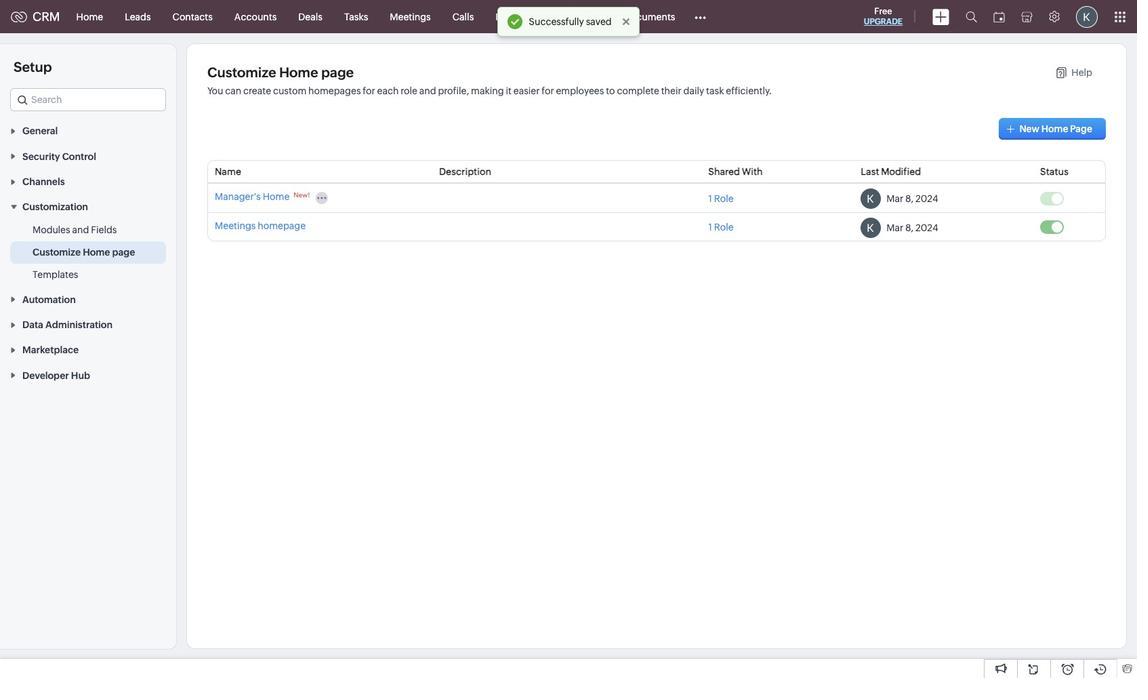 Task type: describe. For each thing, give the bounding box(es) containing it.
shared with
[[709, 166, 763, 177]]

role for manager's home
[[715, 193, 734, 204]]

employees
[[556, 85, 604, 96]]

modules and fields
[[33, 225, 117, 236]]

marketplace button
[[0, 337, 176, 362]]

administration
[[45, 319, 113, 330]]

deals
[[299, 11, 323, 22]]

crm link
[[11, 9, 60, 24]]

each
[[377, 85, 399, 96]]

task
[[707, 85, 725, 96]]

search element
[[958, 0, 986, 33]]

1 role for manager's home
[[709, 193, 734, 204]]

crm
[[33, 9, 60, 24]]

2024 for manager's home
[[916, 193, 939, 204]]

fields
[[91, 225, 117, 236]]

last modified
[[861, 166, 922, 177]]

efficiently.
[[727, 85, 773, 96]]

campaigns
[[552, 11, 603, 22]]

successfully saved
[[529, 16, 612, 27]]

successfully
[[529, 16, 584, 27]]

automation button
[[0, 286, 176, 312]]

data administration
[[22, 319, 113, 330]]

campaigns link
[[541, 0, 614, 33]]

customize home page link
[[33, 246, 135, 259]]

contacts
[[173, 11, 213, 22]]

their
[[662, 85, 682, 96]]

customization
[[22, 202, 88, 213]]

row containing name
[[208, 161, 1106, 184]]

mar for manager's home
[[887, 193, 904, 204]]

0 vertical spatial and
[[420, 85, 436, 96]]

profile element
[[1069, 0, 1107, 33]]

modified
[[882, 166, 922, 177]]

home inside customization region
[[83, 247, 110, 258]]

hub
[[71, 370, 90, 381]]

mar 8, 2024 for meetings homepage
[[887, 222, 939, 233]]

developer hub
[[22, 370, 90, 381]]

1 horizontal spatial page
[[321, 64, 354, 80]]

home link
[[66, 0, 114, 33]]

modules and fields link
[[33, 223, 117, 237]]

templates
[[33, 269, 78, 280]]

general button
[[0, 118, 176, 143]]

daily
[[684, 85, 705, 96]]

create
[[244, 85, 271, 96]]

1 for from the left
[[363, 85, 375, 96]]

logo image
[[11, 11, 27, 22]]

setup
[[14, 59, 52, 75]]

role
[[401, 85, 418, 96]]

last
[[861, 166, 880, 177]]

manager's
[[215, 191, 261, 202]]

manager's home new!
[[215, 191, 310, 202]]

Other Modules field
[[687, 6, 716, 27]]

documents
[[624, 11, 676, 22]]

modules
[[33, 225, 70, 236]]

it
[[506, 85, 512, 96]]

page inside customization region
[[112, 247, 135, 258]]

leads
[[125, 11, 151, 22]]

security
[[22, 151, 60, 162]]

calendar image
[[994, 11, 1006, 22]]

description
[[439, 166, 492, 177]]

role for meetings homepage
[[715, 222, 734, 233]]

accounts link
[[224, 0, 288, 33]]

data administration button
[[0, 312, 176, 337]]

homepage
[[258, 220, 306, 231]]

general
[[22, 126, 58, 137]]

free upgrade
[[864, 6, 903, 26]]

profile,
[[438, 85, 469, 96]]

channels
[[22, 176, 65, 187]]

customization region
[[0, 219, 176, 286]]

homepages
[[309, 85, 361, 96]]

meetings homepage
[[215, 220, 306, 231]]

making
[[471, 85, 504, 96]]

complete
[[617, 85, 660, 96]]

developer
[[22, 370, 69, 381]]

easier
[[514, 85, 540, 96]]

reports
[[496, 11, 530, 22]]

page
[[1071, 123, 1093, 134]]

1 role for meetings homepage
[[709, 222, 734, 233]]

data
[[22, 319, 43, 330]]

new
[[1020, 123, 1040, 134]]

leads link
[[114, 0, 162, 33]]

saved
[[586, 16, 612, 27]]

tasks link
[[334, 0, 379, 33]]

templates link
[[33, 268, 78, 282]]



Task type: vqa. For each thing, say whether or not it's contained in the screenshot.
DESCRIPTION
yes



Task type: locate. For each thing, give the bounding box(es) containing it.
help
[[1072, 67, 1093, 78]]

control
[[62, 151, 96, 162]]

and up customize home page link in the left top of the page
[[72, 225, 89, 236]]

1 vertical spatial and
[[72, 225, 89, 236]]

2 role from the top
[[715, 222, 734, 233]]

mar 8, 2024 for manager's home
[[887, 193, 939, 204]]

new home page
[[1020, 123, 1093, 134]]

meetings
[[390, 11, 431, 22], [215, 220, 256, 231]]

automation
[[22, 294, 76, 305]]

home right crm
[[76, 11, 103, 22]]

1 mar from the top
[[887, 193, 904, 204]]

0 vertical spatial 2024
[[916, 193, 939, 204]]

1 vertical spatial meetings
[[215, 220, 256, 231]]

meetings left calls link
[[390, 11, 431, 22]]

mar for meetings homepage
[[887, 222, 904, 233]]

you can create custom homepages for each role and profile, making it easier for employees to complete their daily task efficiently.
[[208, 85, 773, 96]]

0 vertical spatial customize
[[208, 64, 276, 80]]

1 vertical spatial mar 8, 2024
[[887, 222, 939, 233]]

custom
[[273, 85, 307, 96]]

meetings link
[[379, 0, 442, 33]]

help link
[[1057, 67, 1093, 78]]

customize home page up custom
[[208, 64, 354, 80]]

home down fields
[[83, 247, 110, 258]]

calls link
[[442, 0, 485, 33]]

page
[[321, 64, 354, 80], [112, 247, 135, 258]]

1 horizontal spatial meetings
[[390, 11, 431, 22]]

developer hub button
[[0, 362, 176, 388]]

new!
[[294, 191, 310, 199]]

customize up can
[[208, 64, 276, 80]]

0 horizontal spatial customize home page
[[33, 247, 135, 258]]

meetings for meetings
[[390, 11, 431, 22]]

customize inside customization region
[[33, 247, 81, 258]]

1
[[709, 193, 713, 204], [709, 222, 713, 233]]

0 horizontal spatial for
[[363, 85, 375, 96]]

calls
[[453, 11, 474, 22]]

8, for meetings homepage
[[906, 222, 914, 233]]

1 vertical spatial customize home page
[[33, 247, 135, 258]]

1 vertical spatial 1
[[709, 222, 713, 233]]

1 vertical spatial customize
[[33, 247, 81, 258]]

home left new!
[[263, 191, 290, 202]]

home right the new
[[1042, 123, 1069, 134]]

home
[[76, 11, 103, 22], [279, 64, 318, 80], [1042, 123, 1069, 134], [263, 191, 290, 202], [83, 247, 110, 258]]

0 horizontal spatial and
[[72, 225, 89, 236]]

and
[[420, 85, 436, 96], [72, 225, 89, 236]]

create menu image
[[933, 8, 950, 25]]

manager's home link
[[215, 191, 290, 202]]

0 vertical spatial 8,
[[906, 193, 914, 204]]

1 horizontal spatial customize
[[208, 64, 276, 80]]

tasks
[[344, 11, 368, 22]]

1 1 role from the top
[[709, 193, 734, 204]]

create menu element
[[925, 0, 958, 33]]

meetings homepage link
[[215, 220, 306, 231]]

0 vertical spatial page
[[321, 64, 354, 80]]

marketplace
[[22, 345, 79, 356]]

security control
[[22, 151, 96, 162]]

1 8, from the top
[[906, 193, 914, 204]]

meetings down manager's
[[215, 220, 256, 231]]

1 vertical spatial role
[[715, 222, 734, 233]]

0 vertical spatial mar 8, 2024
[[887, 193, 939, 204]]

and inside modules and fields link
[[72, 225, 89, 236]]

1 role from the top
[[715, 193, 734, 204]]

1 for meetings homepage
[[709, 222, 713, 233]]

customize up templates link
[[33, 247, 81, 258]]

home up custom
[[279, 64, 318, 80]]

1 vertical spatial mar
[[887, 222, 904, 233]]

page down fields
[[112, 247, 135, 258]]

for right easier
[[542, 85, 554, 96]]

2 1 from the top
[[709, 222, 713, 233]]

mar 8, 2024
[[887, 193, 939, 204], [887, 222, 939, 233]]

2 2024 from the top
[[916, 222, 939, 233]]

status
[[1041, 166, 1069, 177]]

shared
[[709, 166, 741, 177]]

search image
[[966, 11, 978, 22]]

0 vertical spatial role
[[715, 193, 734, 204]]

role
[[715, 193, 734, 204], [715, 222, 734, 233]]

1 role
[[709, 193, 734, 204], [709, 222, 734, 233]]

1 vertical spatial 2024
[[916, 222, 939, 233]]

1 vertical spatial 1 role
[[709, 222, 734, 233]]

channels button
[[0, 169, 176, 194]]

customize home page down modules and fields
[[33, 247, 135, 258]]

for
[[363, 85, 375, 96], [542, 85, 554, 96]]

deals link
[[288, 0, 334, 33]]

upgrade
[[864, 17, 903, 26]]

customize home page inside customization region
[[33, 247, 135, 258]]

for left "each"
[[363, 85, 375, 96]]

2024 for meetings homepage
[[916, 222, 939, 233]]

1 2024 from the top
[[916, 193, 939, 204]]

documents link
[[614, 0, 687, 33]]

0 vertical spatial 1
[[709, 193, 713, 204]]

8,
[[906, 193, 914, 204], [906, 222, 914, 233]]

1 mar 8, 2024 from the top
[[887, 193, 939, 204]]

1 vertical spatial page
[[112, 247, 135, 258]]

home inside button
[[1042, 123, 1069, 134]]

0 vertical spatial mar
[[887, 193, 904, 204]]

you
[[208, 85, 223, 96]]

profile image
[[1077, 6, 1099, 27]]

free
[[875, 6, 893, 16]]

row
[[208, 161, 1106, 184]]

0 vertical spatial 1 role
[[709, 193, 734, 204]]

1 vertical spatial 8,
[[906, 222, 914, 233]]

meetings for meetings homepage
[[215, 220, 256, 231]]

customize home page
[[208, 64, 354, 80], [33, 247, 135, 258]]

to
[[606, 85, 615, 96]]

security control button
[[0, 143, 176, 169]]

customization button
[[0, 194, 176, 219]]

mar
[[887, 193, 904, 204], [887, 222, 904, 233]]

page up homepages
[[321, 64, 354, 80]]

1 horizontal spatial customize home page
[[208, 64, 354, 80]]

2 mar from the top
[[887, 222, 904, 233]]

8, for manager's home
[[906, 193, 914, 204]]

2 for from the left
[[542, 85, 554, 96]]

name
[[215, 166, 241, 177]]

0 vertical spatial meetings
[[390, 11, 431, 22]]

reports link
[[485, 0, 541, 33]]

1 horizontal spatial for
[[542, 85, 554, 96]]

0 vertical spatial customize home page
[[208, 64, 354, 80]]

can
[[225, 85, 242, 96]]

1 1 from the top
[[709, 193, 713, 204]]

0 horizontal spatial customize
[[33, 247, 81, 258]]

and right role
[[420, 85, 436, 96]]

Search text field
[[11, 89, 165, 111]]

2 8, from the top
[[906, 222, 914, 233]]

new home page button
[[1000, 118, 1107, 140]]

with
[[742, 166, 763, 177]]

1 horizontal spatial and
[[420, 85, 436, 96]]

1 for manager's home
[[709, 193, 713, 204]]

contacts link
[[162, 0, 224, 33]]

2 1 role from the top
[[709, 222, 734, 233]]

0 horizontal spatial meetings
[[215, 220, 256, 231]]

None field
[[10, 88, 166, 111]]

2024
[[916, 193, 939, 204], [916, 222, 939, 233]]

2 mar 8, 2024 from the top
[[887, 222, 939, 233]]

customize
[[208, 64, 276, 80], [33, 247, 81, 258]]

accounts
[[235, 11, 277, 22]]

0 horizontal spatial page
[[112, 247, 135, 258]]



